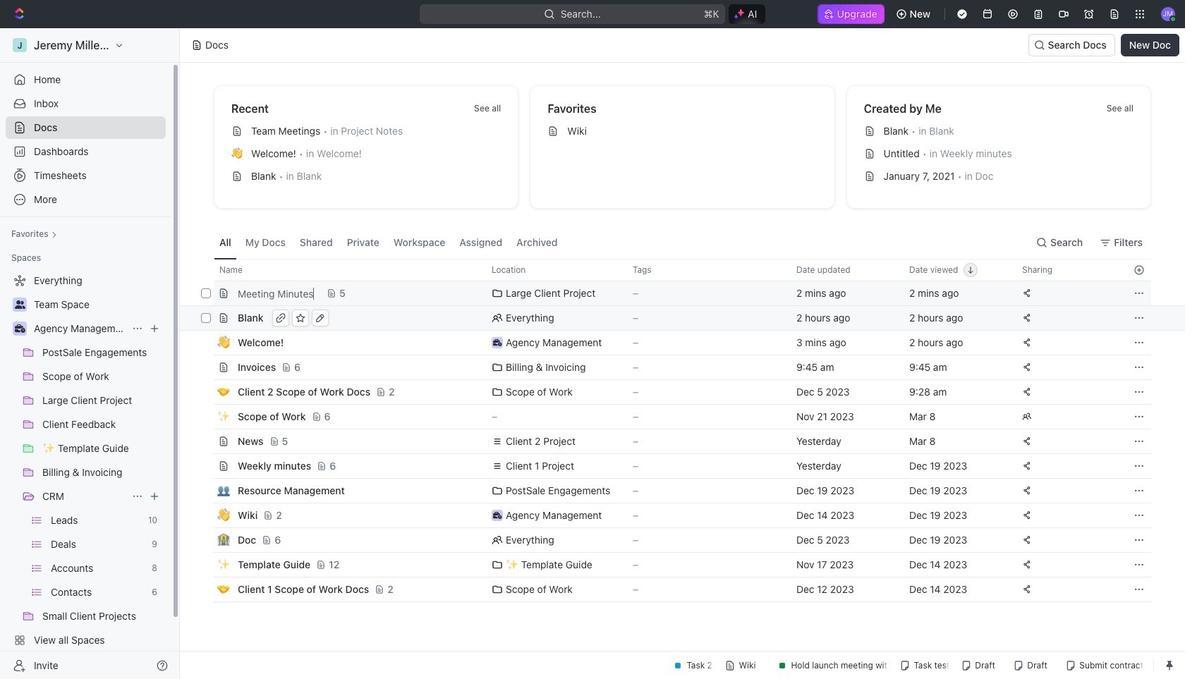 Task type: vqa. For each thing, say whether or not it's contained in the screenshot.
Search... text field
no



Task type: locate. For each thing, give the bounding box(es) containing it.
tree inside sidebar navigation
[[6, 270, 166, 676]]

row
[[198, 259, 1151, 282], [198, 280, 1151, 307], [198, 306, 1151, 331], [198, 330, 1151, 356], [198, 355, 1151, 380], [198, 380, 1151, 405], [198, 404, 1151, 430], [198, 429, 1151, 454], [198, 454, 1151, 479], [198, 478, 1151, 504], [198, 503, 1151, 528], [198, 528, 1151, 553], [198, 552, 1151, 578], [198, 577, 1151, 603]]

user group image
[[14, 301, 25, 309]]

9 row from the top
[[198, 454, 1151, 479]]

1 vertical spatial business time image
[[493, 512, 502, 519]]

3 row from the top
[[198, 306, 1151, 331]]

12 row from the top
[[198, 528, 1151, 553]]

business time image
[[493, 339, 502, 346]]

0 vertical spatial business time image
[[14, 325, 25, 333]]

8 row from the top
[[198, 429, 1151, 454]]

jeremy miller's workspace, , element
[[13, 38, 27, 52]]

business time image inside row
[[493, 512, 502, 519]]

1 row from the top
[[198, 259, 1151, 282]]

2 row from the top
[[198, 280, 1151, 307]]

0 horizontal spatial business time image
[[14, 325, 25, 333]]

tab list
[[214, 226, 563, 259]]

1 horizontal spatial business time image
[[493, 512, 502, 519]]

business time image for tree within sidebar navigation
[[14, 325, 25, 333]]

tree
[[6, 270, 166, 676]]

business time image for 11th row from the top
[[493, 512, 502, 519]]

11 row from the top
[[198, 503, 1151, 528]]

business time image
[[14, 325, 25, 333], [493, 512, 502, 519]]

10 row from the top
[[198, 478, 1151, 504]]

table
[[198, 259, 1151, 603]]



Task type: describe. For each thing, give the bounding box(es) containing it.
4 row from the top
[[198, 330, 1151, 356]]

13 row from the top
[[198, 552, 1151, 578]]

7 row from the top
[[198, 404, 1151, 430]]

5 row from the top
[[198, 355, 1151, 380]]

sidebar navigation
[[0, 28, 183, 679]]

6 row from the top
[[198, 380, 1151, 405]]

14 row from the top
[[198, 577, 1151, 603]]



